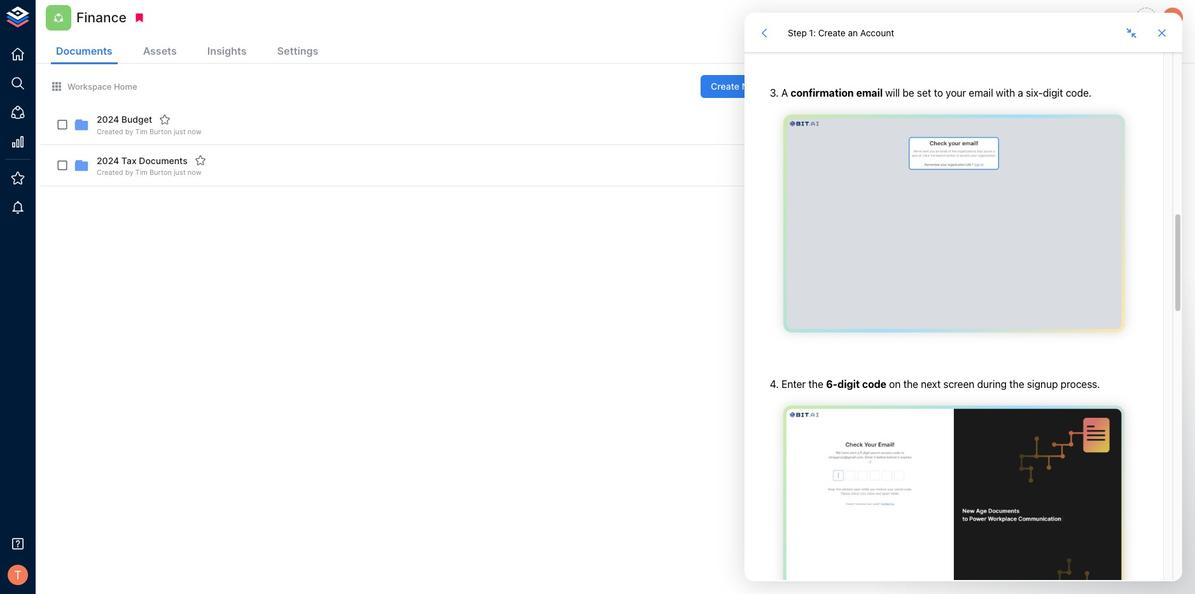 Task type: locate. For each thing, give the bounding box(es) containing it.
1 vertical spatial by
[[125, 168, 133, 177]]

1 vertical spatial now
[[188, 168, 202, 177]]

settings
[[277, 45, 319, 57]]

1 vertical spatial .
[[995, 372, 997, 382]]

1 vertical spatial created
[[97, 168, 123, 177]]

created by tim burton just now down favorite icon
[[97, 127, 202, 136]]

all
[[996, 140, 1004, 150]]

1 for from the left
[[923, 140, 933, 150]]

0 vertical spatial by
[[125, 127, 133, 136]]

0 vertical spatial created by tim burton just now
[[97, 127, 202, 136]]

2 created by tim burton just now from the top
[[97, 168, 202, 177]]

new
[[742, 81, 761, 92]]

remove bookmark image
[[134, 12, 145, 24]]

created by tim burton just now for tax
[[97, 168, 202, 177]]

now for 2024 budget
[[188, 127, 202, 136]]

pin items for quick access for all members of this workspace.
[[887, 140, 1108, 150]]

budget
[[122, 114, 152, 125], [946, 342, 972, 351]]

0 vertical spatial budget
[[122, 114, 152, 125]]

2 by from the top
[[125, 168, 133, 177]]

. right 2024 budget link
[[995, 342, 997, 351]]

by down "tax"
[[125, 168, 133, 177]]

for left quick
[[923, 140, 933, 150]]

0 vertical spatial t
[[1170, 11, 1177, 25]]

2 created from the top
[[894, 372, 922, 382]]

created up tim burton created finance workspace .
[[894, 342, 922, 351]]

2 now from the top
[[188, 168, 202, 177]]

0 vertical spatial now
[[188, 127, 202, 136]]

1 created by tim burton just now from the top
[[97, 127, 202, 136]]

by down 2024 budget
[[125, 127, 133, 136]]

1 now from the top
[[188, 127, 202, 136]]

0 vertical spatial 2024
[[97, 114, 119, 125]]

access
[[956, 140, 981, 150]]

tim burton created finance workspace .
[[851, 372, 997, 382]]

1 vertical spatial budget
[[946, 342, 972, 351]]

1 horizontal spatial t
[[1170, 11, 1177, 25]]

pin
[[887, 140, 899, 150]]

just up 2024 tax documents
[[174, 127, 186, 136]]

documents
[[56, 45, 112, 57], [139, 155, 188, 166]]

2024 for 2024 tax documents
[[97, 155, 119, 166]]

now
[[188, 127, 202, 136], [188, 168, 202, 177]]

workspace
[[67, 81, 112, 92]]

0 vertical spatial just
[[174, 127, 186, 136]]

0 horizontal spatial finance
[[76, 10, 127, 26]]

created down 2024 budget
[[97, 127, 123, 136]]

2024 down workspace home
[[97, 114, 119, 125]]

2 vertical spatial 2024
[[924, 342, 944, 351]]

budget left favorite icon
[[122, 114, 152, 125]]

documents up 'workspace' at the left of the page
[[56, 45, 112, 57]]

finance
[[76, 10, 127, 26], [924, 372, 953, 382]]

now down favorite image
[[188, 168, 202, 177]]

2024 up finance link
[[924, 342, 944, 351]]

1 by from the top
[[125, 127, 133, 136]]

by
[[125, 127, 133, 136], [125, 168, 133, 177]]

now for 2024 tax documents
[[188, 168, 202, 177]]

. inside 04:07 pm tim burton created 2024 budget folder .
[[995, 342, 997, 351]]

1 vertical spatial finance
[[924, 372, 953, 382]]

created left finance link
[[894, 372, 922, 382]]

for left all
[[984, 140, 994, 150]]

1 horizontal spatial for
[[984, 140, 994, 150]]

pinned items
[[840, 90, 904, 103]]

by for tax
[[125, 168, 133, 177]]

1 vertical spatial 2024
[[97, 155, 119, 166]]

1 horizontal spatial budget
[[946, 342, 972, 351]]

0 vertical spatial t button
[[1161, 6, 1186, 30]]

now up favorite image
[[188, 127, 202, 136]]

items
[[901, 140, 920, 150]]

1 . from the top
[[995, 342, 997, 351]]

1 just from the top
[[174, 127, 186, 136]]

1 created from the top
[[894, 342, 922, 351]]

created down "tax"
[[97, 168, 123, 177]]

1 horizontal spatial t button
[[1161, 6, 1186, 30]]

2 just from the top
[[174, 168, 186, 177]]

0 vertical spatial created
[[97, 127, 123, 136]]

created by tim burton just now down 2024 tax documents
[[97, 168, 202, 177]]

documents link
[[51, 39, 118, 64]]

budget left the "folder"
[[946, 342, 972, 351]]

tim
[[135, 127, 148, 136], [135, 168, 148, 177], [851, 342, 865, 351], [851, 372, 865, 382]]

favorite image
[[195, 155, 206, 166]]

1 vertical spatial just
[[174, 168, 186, 177]]

created
[[894, 342, 922, 351], [894, 372, 922, 382]]

2 created from the top
[[97, 168, 123, 177]]

0 horizontal spatial for
[[923, 140, 933, 150]]

just for 2024 tax documents
[[174, 168, 186, 177]]

1 vertical spatial created
[[894, 372, 922, 382]]

2024 left "tax"
[[97, 155, 119, 166]]

created
[[97, 127, 123, 136], [97, 168, 123, 177]]

. down the "folder"
[[995, 372, 997, 382]]

dialog
[[745, 13, 1183, 582]]

t button
[[1161, 6, 1186, 30], [4, 562, 32, 590]]

0 horizontal spatial budget
[[122, 114, 152, 125]]

finance left remove bookmark icon
[[76, 10, 127, 26]]

pm
[[872, 332, 883, 341]]

just down 2024 tax documents
[[174, 168, 186, 177]]

0 vertical spatial created
[[894, 342, 922, 351]]

0 vertical spatial .
[[995, 342, 997, 351]]

t
[[1170, 11, 1177, 25], [14, 568, 22, 582]]

of
[[1042, 140, 1049, 150]]

workspace home link
[[51, 81, 137, 92]]

2024 inside 04:07 pm tim burton created 2024 budget folder .
[[924, 342, 944, 351]]

burton
[[150, 127, 172, 136], [150, 168, 172, 177], [867, 342, 892, 351], [867, 372, 892, 382]]

documents right "tax"
[[139, 155, 188, 166]]

insights link
[[202, 39, 252, 64]]

0 vertical spatial documents
[[56, 45, 112, 57]]

0 horizontal spatial documents
[[56, 45, 112, 57]]

1 horizontal spatial documents
[[139, 155, 188, 166]]

0 horizontal spatial t button
[[4, 562, 32, 590]]

tax
[[122, 155, 137, 166]]

1 created from the top
[[97, 127, 123, 136]]

2024
[[97, 114, 119, 125], [97, 155, 119, 166], [924, 342, 944, 351]]

tim inside 04:07 pm tim burton created 2024 budget folder .
[[851, 342, 865, 351]]

1 vertical spatial created by tim burton just now
[[97, 168, 202, 177]]

0 horizontal spatial t
[[14, 568, 22, 582]]

finance down 2024 budget link
[[924, 372, 953, 382]]

just
[[174, 127, 186, 136], [174, 168, 186, 177]]

created by tim burton just now
[[97, 127, 202, 136], [97, 168, 202, 177]]

for
[[923, 140, 933, 150], [984, 140, 994, 150]]

.
[[995, 342, 997, 351], [995, 372, 997, 382]]

1 vertical spatial t
[[14, 568, 22, 582]]

folder
[[974, 342, 995, 351]]



Task type: vqa. For each thing, say whether or not it's contained in the screenshot.
"Get"
no



Task type: describe. For each thing, give the bounding box(es) containing it.
this
[[1051, 140, 1064, 150]]

workspace home
[[67, 81, 137, 92]]

04:07
[[851, 332, 870, 341]]

create
[[711, 81, 740, 92]]

settings link
[[272, 39, 324, 64]]

assets link
[[138, 39, 182, 64]]

burton inside 04:07 pm tim burton created 2024 budget folder .
[[867, 342, 892, 351]]

assets
[[143, 45, 177, 57]]

insights
[[207, 45, 247, 57]]

1 horizontal spatial finance
[[924, 372, 953, 382]]

home
[[114, 81, 137, 92]]

workspace.
[[1066, 140, 1108, 150]]

finance link
[[924, 372, 953, 382]]

workspace
[[955, 372, 995, 382]]

2024 tax documents
[[97, 155, 188, 166]]

pinned
[[840, 90, 874, 103]]

create new
[[711, 81, 761, 92]]

1 vertical spatial documents
[[139, 155, 188, 166]]

quick
[[935, 140, 954, 150]]

0 vertical spatial finance
[[76, 10, 127, 26]]

create new button
[[701, 75, 787, 98]]

2024 budget link
[[924, 342, 972, 351]]

04:07 pm tim burton created 2024 budget folder .
[[851, 332, 997, 351]]

2024 budget
[[97, 114, 152, 125]]

created by tim burton just now for budget
[[97, 127, 202, 136]]

just for 2024 budget
[[174, 127, 186, 136]]

budget inside 04:07 pm tim burton created 2024 budget folder .
[[946, 342, 972, 351]]

favorite image
[[159, 114, 171, 125]]

items
[[876, 90, 904, 103]]

2024 for 2024 budget
[[97, 114, 119, 125]]

created inside 04:07 pm tim burton created 2024 budget folder .
[[894, 342, 922, 351]]

members
[[1006, 140, 1040, 150]]

created for budget
[[97, 127, 123, 136]]

2 . from the top
[[995, 372, 997, 382]]

2 for from the left
[[984, 140, 994, 150]]

created for tax
[[97, 168, 123, 177]]

1 vertical spatial t button
[[4, 562, 32, 590]]

by for budget
[[125, 127, 133, 136]]



